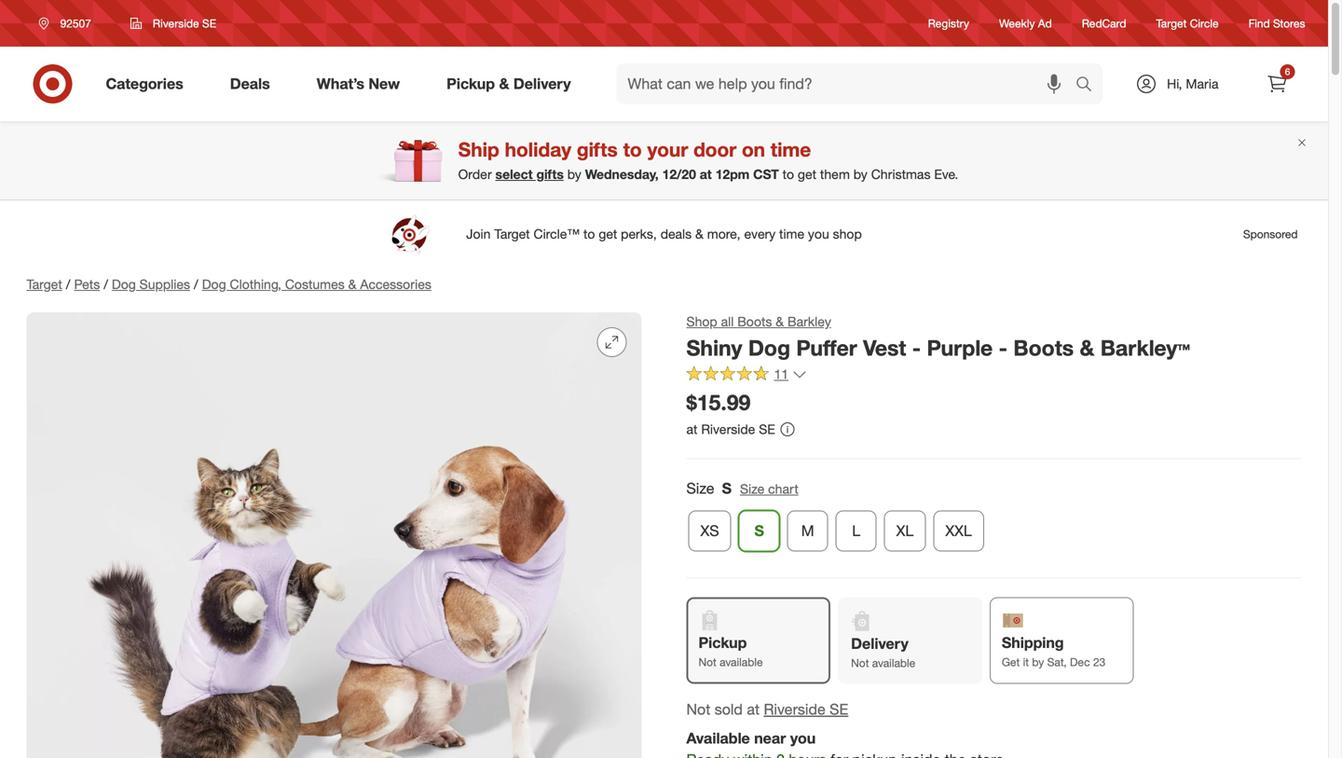 Task type: describe. For each thing, give the bounding box(es) containing it.
& right costumes at the top left of page
[[348, 276, 357, 292]]

1 horizontal spatial se
[[759, 421, 776, 437]]

0 horizontal spatial to
[[623, 138, 642, 161]]

xxl link
[[934, 510, 984, 551]]

size chart button
[[739, 479, 800, 499]]

find stores link
[[1249, 15, 1306, 31]]

purple
[[927, 335, 993, 361]]

0 vertical spatial delivery
[[514, 75, 571, 93]]

select
[[496, 166, 533, 182]]

eve.
[[935, 166, 959, 182]]

redcard
[[1082, 16, 1127, 30]]

2 horizontal spatial se
[[830, 700, 849, 718]]

cst
[[753, 166, 779, 182]]

xl
[[897, 522, 914, 540]]

registry
[[928, 16, 970, 30]]

l link
[[836, 510, 877, 551]]

xs link
[[689, 510, 732, 551]]

door
[[694, 138, 737, 161]]

92507
[[60, 16, 91, 30]]

1 vertical spatial riverside
[[701, 421, 756, 437]]

riverside se button
[[118, 7, 228, 40]]

redcard link
[[1082, 15, 1127, 31]]

xxl
[[946, 522, 972, 540]]

se inside dropdown button
[[202, 16, 216, 30]]

dog clothing, costumes & accessories link
[[202, 276, 432, 292]]

clothing,
[[230, 276, 282, 292]]

11 link
[[687, 365, 808, 387]]

1 vertical spatial gifts
[[537, 166, 564, 182]]

ship
[[458, 138, 500, 161]]

stores
[[1274, 16, 1306, 30]]

1 horizontal spatial dog
[[202, 276, 226, 292]]

6
[[1286, 66, 1291, 77]]

available for pickup
[[720, 655, 763, 669]]

riverside se
[[153, 16, 216, 30]]

what's new link
[[301, 63, 423, 104]]

them
[[820, 166, 850, 182]]

pets link
[[74, 276, 100, 292]]

m
[[802, 522, 815, 540]]

s inside s link
[[755, 522, 764, 540]]

xs
[[701, 522, 719, 540]]

dog inside shop all boots & barkley shiny dog puffer vest - purple - boots & barkley™
[[749, 335, 791, 361]]

shop all boots & barkley shiny dog puffer vest - purple - boots & barkley™
[[687, 313, 1191, 361]]

holiday
[[505, 138, 572, 161]]

dec
[[1070, 655, 1090, 669]]

0 vertical spatial s
[[722, 479, 732, 497]]

maria
[[1186, 76, 1219, 92]]

wednesday,
[[585, 166, 659, 182]]

s link
[[739, 510, 780, 551]]

advertisement region
[[12, 212, 1317, 256]]

pickup & delivery
[[447, 75, 571, 93]]

xl link
[[885, 510, 926, 551]]

you
[[791, 729, 816, 747]]

1 vertical spatial at
[[687, 421, 698, 437]]

1 horizontal spatial boots
[[1014, 335, 1074, 361]]

categories
[[106, 75, 183, 93]]

hi,
[[1168, 76, 1183, 92]]

not sold at riverside se
[[687, 700, 849, 718]]

registry link
[[928, 15, 970, 31]]

0 horizontal spatial size
[[687, 479, 715, 497]]

categories link
[[90, 63, 207, 104]]

deals link
[[214, 63, 293, 104]]

near
[[754, 729, 786, 747]]

get
[[1002, 655, 1020, 669]]

weekly ad
[[1000, 16, 1052, 30]]

get
[[798, 166, 817, 182]]

11
[[774, 366, 789, 382]]

your
[[647, 138, 688, 161]]

at riverside se
[[687, 421, 776, 437]]

find stores
[[1249, 16, 1306, 30]]

6 link
[[1257, 63, 1298, 104]]

shiny dog puffer vest - purple - boots & barkley™, 1 of 12 image
[[27, 312, 642, 758]]

& left barkley™
[[1080, 335, 1095, 361]]

12pm
[[716, 166, 750, 182]]

search button
[[1068, 63, 1113, 108]]

1 horizontal spatial to
[[783, 166, 794, 182]]

puffer
[[797, 335, 858, 361]]

available
[[687, 729, 750, 747]]

available for delivery
[[873, 656, 916, 670]]

pickup not available
[[699, 633, 763, 669]]

hi, maria
[[1168, 76, 1219, 92]]

1 horizontal spatial by
[[854, 166, 868, 182]]

sat,
[[1048, 655, 1067, 669]]

target circle
[[1157, 16, 1219, 30]]

pickup & delivery link
[[431, 63, 594, 104]]



Task type: vqa. For each thing, say whether or not it's contained in the screenshot.


Task type: locate. For each thing, give the bounding box(es) containing it.
deals
[[230, 75, 270, 93]]

gifts
[[577, 138, 618, 161], [537, 166, 564, 182]]

new
[[369, 75, 400, 93]]

0 vertical spatial at
[[700, 166, 712, 182]]

barkley™
[[1101, 335, 1191, 361]]

chart
[[768, 481, 799, 497]]

0 vertical spatial to
[[623, 138, 642, 161]]

barkley
[[788, 313, 832, 330]]

on
[[742, 138, 765, 161]]

shiny
[[687, 335, 743, 361]]

92507 button
[[27, 7, 111, 40]]

target link
[[27, 276, 62, 292]]

weekly
[[1000, 16, 1035, 30]]

l
[[852, 522, 861, 540]]

1 / from the left
[[66, 276, 70, 292]]

2 - from the left
[[999, 335, 1008, 361]]

& left barkley
[[776, 313, 784, 330]]

target left the pets link
[[27, 276, 62, 292]]

0 horizontal spatial riverside
[[153, 16, 199, 30]]

s
[[722, 479, 732, 497], [755, 522, 764, 540]]

delivery not available
[[851, 634, 916, 670]]

1 vertical spatial boots
[[1014, 335, 1074, 361]]

/ right supplies
[[194, 276, 198, 292]]

0 horizontal spatial s
[[722, 479, 732, 497]]

0 vertical spatial pickup
[[447, 75, 495, 93]]

0 horizontal spatial dog
[[112, 276, 136, 292]]

1 vertical spatial target
[[27, 276, 62, 292]]

size inside size s size chart
[[740, 481, 765, 497]]

0 horizontal spatial pickup
[[447, 75, 495, 93]]

ship holiday gifts to your door on time order select gifts by wednesday, 12/20 at 12pm cst to get them by christmas eve.
[[458, 138, 959, 182]]

size up xs
[[687, 479, 715, 497]]

2 horizontal spatial at
[[747, 700, 760, 718]]

shipping
[[1002, 633, 1064, 652]]

size s size chart
[[687, 479, 799, 497]]

0 horizontal spatial by
[[568, 166, 582, 182]]

sold
[[715, 700, 743, 718]]

0 vertical spatial target
[[1157, 16, 1187, 30]]

size
[[687, 479, 715, 497], [740, 481, 765, 497]]

0 vertical spatial riverside
[[153, 16, 199, 30]]

pickup up "sold"
[[699, 633, 747, 652]]

1 horizontal spatial delivery
[[851, 634, 909, 653]]

pickup
[[447, 75, 495, 93], [699, 633, 747, 652]]

ad
[[1038, 16, 1052, 30]]

1 vertical spatial s
[[755, 522, 764, 540]]

by
[[568, 166, 582, 182], [854, 166, 868, 182], [1033, 655, 1045, 669]]

dog
[[112, 276, 136, 292], [202, 276, 226, 292], [749, 335, 791, 361]]

1 - from the left
[[913, 335, 921, 361]]

not
[[699, 655, 717, 669], [851, 656, 869, 670], [687, 700, 711, 718]]

0 horizontal spatial /
[[66, 276, 70, 292]]

not inside delivery not available
[[851, 656, 869, 670]]

1 horizontal spatial /
[[104, 276, 108, 292]]

shipping get it by sat, dec 23
[[1002, 633, 1106, 669]]

3 / from the left
[[194, 276, 198, 292]]

2 horizontal spatial by
[[1033, 655, 1045, 669]]

not for pickup
[[699, 655, 717, 669]]

1 horizontal spatial available
[[873, 656, 916, 670]]

0 vertical spatial gifts
[[577, 138, 618, 161]]

- right the purple
[[999, 335, 1008, 361]]

available near you
[[687, 729, 816, 747]]

target
[[1157, 16, 1187, 30], [27, 276, 62, 292]]

0 horizontal spatial delivery
[[514, 75, 571, 93]]

12/20
[[663, 166, 696, 182]]

dog up 11
[[749, 335, 791, 361]]

- right vest
[[913, 335, 921, 361]]

christmas
[[872, 166, 931, 182]]

1 horizontal spatial riverside
[[701, 421, 756, 437]]

at down $15.99
[[687, 421, 698, 437]]

at right "sold"
[[747, 700, 760, 718]]

vest
[[864, 335, 907, 361]]

0 vertical spatial se
[[202, 16, 216, 30]]

at
[[700, 166, 712, 182], [687, 421, 698, 437], [747, 700, 760, 718]]

order
[[458, 166, 492, 182]]

riverside up categories link
[[153, 16, 199, 30]]

2 vertical spatial se
[[830, 700, 849, 718]]

not inside pickup not available
[[699, 655, 717, 669]]

1 horizontal spatial pickup
[[699, 633, 747, 652]]

2 horizontal spatial /
[[194, 276, 198, 292]]

0 vertical spatial boots
[[738, 313, 772, 330]]

target circle link
[[1157, 15, 1219, 31]]

delivery inside delivery not available
[[851, 634, 909, 653]]

1 horizontal spatial at
[[700, 166, 712, 182]]

0 horizontal spatial se
[[202, 16, 216, 30]]

delivery
[[514, 75, 571, 93], [851, 634, 909, 653]]

& up ship
[[499, 75, 510, 93]]

riverside se button
[[764, 699, 849, 720]]

target left circle
[[1157, 16, 1187, 30]]

by inside shipping get it by sat, dec 23
[[1033, 655, 1045, 669]]

dog right the pets link
[[112, 276, 136, 292]]

at inside the ship holiday gifts to your door on time order select gifts by wednesday, 12/20 at 12pm cst to get them by christmas eve.
[[700, 166, 712, 182]]

1 horizontal spatial size
[[740, 481, 765, 497]]

available inside delivery not available
[[873, 656, 916, 670]]

circle
[[1190, 16, 1219, 30]]

pickup inside pickup not available
[[699, 633, 747, 652]]

-
[[913, 335, 921, 361], [999, 335, 1008, 361]]

/ left pets
[[66, 276, 70, 292]]

2 vertical spatial riverside
[[764, 700, 826, 718]]

gifts up wednesday,
[[577, 138, 618, 161]]

1 horizontal spatial target
[[1157, 16, 1187, 30]]

$15.99
[[687, 389, 751, 416]]

to
[[623, 138, 642, 161], [783, 166, 794, 182]]

time
[[771, 138, 811, 161]]

&
[[499, 75, 510, 93], [348, 276, 357, 292], [776, 313, 784, 330], [1080, 335, 1095, 361]]

available inside pickup not available
[[720, 655, 763, 669]]

1 horizontal spatial -
[[999, 335, 1008, 361]]

dog left clothing,
[[202, 276, 226, 292]]

target for target circle
[[1157, 16, 1187, 30]]

23
[[1094, 655, 1106, 669]]

supplies
[[140, 276, 190, 292]]

0 horizontal spatial -
[[913, 335, 921, 361]]

m link
[[788, 510, 829, 551]]

& inside pickup & delivery link
[[499, 75, 510, 93]]

group containing size
[[685, 478, 1302, 559]]

0 horizontal spatial target
[[27, 276, 62, 292]]

costumes
[[285, 276, 345, 292]]

pickup for not
[[699, 633, 747, 652]]

pickup for &
[[447, 75, 495, 93]]

boots right all
[[738, 313, 772, 330]]

0 horizontal spatial available
[[720, 655, 763, 669]]

riverside down $15.99
[[701, 421, 756, 437]]

at down door
[[700, 166, 712, 182]]

by right it
[[1033, 655, 1045, 669]]

shop
[[687, 313, 718, 330]]

to up wednesday,
[[623, 138, 642, 161]]

to left get
[[783, 166, 794, 182]]

What can we help you find? suggestions appear below search field
[[617, 63, 1081, 104]]

1 vertical spatial pickup
[[699, 633, 747, 652]]

s left "size chart" button at the bottom right
[[722, 479, 732, 497]]

not for delivery
[[851, 656, 869, 670]]

2 vertical spatial at
[[747, 700, 760, 718]]

1 vertical spatial delivery
[[851, 634, 909, 653]]

all
[[721, 313, 734, 330]]

2 horizontal spatial riverside
[[764, 700, 826, 718]]

2 horizontal spatial dog
[[749, 335, 791, 361]]

s down "size chart" button at the bottom right
[[755, 522, 764, 540]]

gifts down the holiday
[[537, 166, 564, 182]]

available
[[720, 655, 763, 669], [873, 656, 916, 670]]

riverside inside dropdown button
[[153, 16, 199, 30]]

1 vertical spatial to
[[783, 166, 794, 182]]

pets
[[74, 276, 100, 292]]

0 horizontal spatial boots
[[738, 313, 772, 330]]

size left chart
[[740, 481, 765, 497]]

2 / from the left
[[104, 276, 108, 292]]

what's
[[317, 75, 364, 93]]

pickup up ship
[[447, 75, 495, 93]]

riverside up the you on the right bottom of the page
[[764, 700, 826, 718]]

target / pets / dog supplies / dog clothing, costumes & accessories
[[27, 276, 432, 292]]

0 horizontal spatial gifts
[[537, 166, 564, 182]]

target for target / pets / dog supplies / dog clothing, costumes & accessories
[[27, 276, 62, 292]]

by down the holiday
[[568, 166, 582, 182]]

find
[[1249, 16, 1271, 30]]

by right them
[[854, 166, 868, 182]]

it
[[1023, 655, 1029, 669]]

weekly ad link
[[1000, 15, 1052, 31]]

1 horizontal spatial gifts
[[577, 138, 618, 161]]

boots right the purple
[[1014, 335, 1074, 361]]

/
[[66, 276, 70, 292], [104, 276, 108, 292], [194, 276, 198, 292]]

/ right pets
[[104, 276, 108, 292]]

search
[[1068, 77, 1113, 95]]

1 horizontal spatial s
[[755, 522, 764, 540]]

0 horizontal spatial at
[[687, 421, 698, 437]]

group
[[685, 478, 1302, 559]]

1 vertical spatial se
[[759, 421, 776, 437]]

accessories
[[360, 276, 432, 292]]



